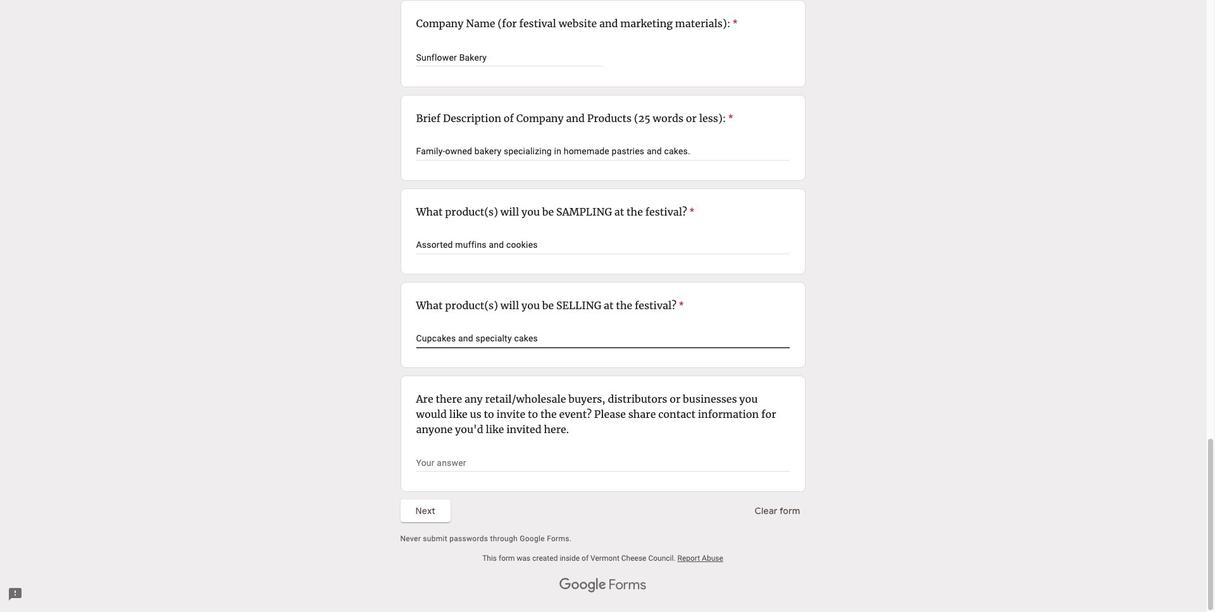 Task type: locate. For each thing, give the bounding box(es) containing it.
report a problem to google image
[[8, 587, 23, 603]]

heading
[[416, 16, 738, 31], [416, 111, 733, 126], [416, 204, 694, 220], [416, 298, 684, 313]]

0 vertical spatial your answer text field
[[416, 145, 790, 160]]

None text field
[[416, 50, 603, 65], [416, 456, 790, 472], [416, 50, 603, 65], [416, 456, 790, 472]]

required question element for 2nd your answer text field's "heading"
[[687, 204, 694, 220]]

Your answer text field
[[416, 145, 790, 160], [416, 239, 790, 254], [416, 332, 790, 348]]

2 vertical spatial your answer text field
[[416, 332, 790, 348]]

list
[[400, 0, 806, 493]]

1 your answer text field from the top
[[416, 145, 790, 160]]

4 heading from the top
[[416, 298, 684, 313]]

3 heading from the top
[[416, 204, 694, 220]]

heading for first your answer text field from the bottom
[[416, 298, 684, 313]]

required question element
[[731, 16, 738, 31], [726, 111, 733, 126], [687, 204, 694, 220], [677, 298, 684, 313]]

2 heading from the top
[[416, 111, 733, 126]]

required question element for "heading" related to first your answer text field from the bottom
[[677, 298, 684, 313]]

1 vertical spatial your answer text field
[[416, 239, 790, 254]]

heading for 2nd your answer text field
[[416, 204, 694, 220]]



Task type: describe. For each thing, give the bounding box(es) containing it.
2 your answer text field from the top
[[416, 239, 790, 254]]

google image
[[559, 579, 606, 594]]

heading for 3rd your answer text field from the bottom of the page
[[416, 111, 733, 126]]

3 your answer text field from the top
[[416, 332, 790, 348]]

1 heading from the top
[[416, 16, 738, 31]]

required question element for 3rd your answer text field from the bottom of the page's "heading"
[[726, 111, 733, 126]]

required question element for 4th "heading" from the bottom
[[731, 16, 738, 31]]



Task type: vqa. For each thing, say whether or not it's contained in the screenshot.
4th heading from the bottom of the page's Required question ELEMENT
yes



